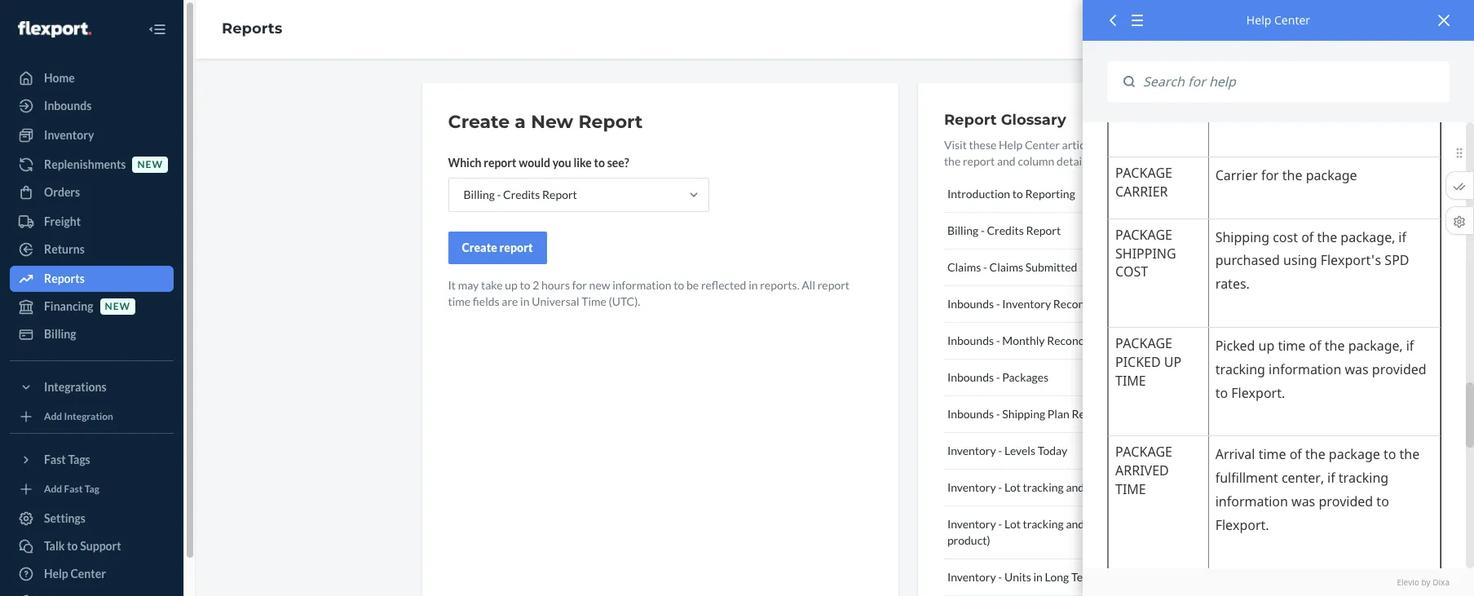 Task type: locate. For each thing, give the bounding box(es) containing it.
to left get
[[1101, 138, 1112, 152]]

freight link
[[10, 209, 174, 235]]

billing link
[[10, 321, 174, 347]]

fast inside dropdown button
[[44, 453, 66, 467]]

fefo inside inventory - lot tracking and fefo (single product)
[[1087, 517, 1116, 531]]

claims left submitted
[[990, 260, 1024, 274]]

submitted
[[1026, 260, 1078, 274]]

0 vertical spatial and
[[998, 154, 1016, 168]]

add integration
[[44, 411, 113, 423]]

help down talk at the left of the page
[[44, 567, 68, 581]]

1 vertical spatial a
[[1133, 138, 1138, 152]]

- left monthly in the right of the page
[[997, 334, 1001, 347]]

reconciliation inside button
[[1048, 334, 1119, 347]]

1 vertical spatial reports link
[[10, 266, 174, 292]]

lot for inventory - lot tracking and fefo (all products)
[[1005, 480, 1021, 494]]

1 add from the top
[[44, 411, 62, 423]]

create up which
[[448, 111, 510, 133]]

fefo for (all
[[1087, 480, 1116, 494]]

-
[[497, 188, 501, 201], [981, 223, 985, 237], [984, 260, 988, 274], [997, 297, 1001, 311], [997, 334, 1001, 347], [997, 370, 1001, 384], [997, 407, 1001, 421], [999, 444, 1003, 458], [999, 480, 1003, 494], [999, 517, 1003, 531], [999, 570, 1003, 584]]

- left 'shipping'
[[997, 407, 1001, 421]]

1 vertical spatial billing - credits report
[[948, 223, 1061, 237]]

claims down introduction
[[948, 260, 982, 274]]

1 vertical spatial lot
[[1005, 517, 1021, 531]]

fefo left (single
[[1087, 517, 1116, 531]]

credits down the would
[[503, 188, 540, 201]]

1 vertical spatial and
[[1066, 480, 1085, 494]]

these
[[969, 138, 997, 152]]

1 vertical spatial add
[[44, 483, 62, 495]]

shipping
[[1003, 407, 1046, 421]]

of
[[1199, 138, 1209, 152]]

1 vertical spatial new
[[589, 278, 610, 292]]

2 tracking from the top
[[1023, 517, 1064, 531]]

inbounds left the packages
[[948, 370, 994, 384]]

inventory
[[44, 128, 94, 142], [1003, 297, 1051, 311], [948, 444, 996, 458], [948, 480, 996, 494], [948, 517, 996, 531], [948, 570, 996, 584]]

credits down introduction to reporting
[[987, 223, 1024, 237]]

inventory for inventory - lot tracking and fefo (all products)
[[948, 480, 996, 494]]

help up search search field
[[1247, 12, 1272, 28]]

inbounds - packages button
[[944, 360, 1210, 396]]

- inside inventory - lot tracking and fefo (single product)
[[999, 517, 1003, 531]]

- up inventory - units in long term storage
[[999, 517, 1003, 531]]

fast tags button
[[10, 447, 174, 473]]

introduction to reporting
[[948, 187, 1076, 201]]

inventory inside inbounds - inventory reconciliation 'button'
[[1003, 297, 1051, 311]]

Search search field
[[1135, 61, 1450, 102]]

2 lot from the top
[[1005, 517, 1021, 531]]

plan
[[1048, 407, 1070, 421]]

all
[[802, 278, 816, 292]]

new
[[137, 159, 163, 171], [589, 278, 610, 292], [105, 301, 131, 313]]

elevio by dixa link
[[1108, 576, 1450, 588]]

report down reporting
[[1026, 223, 1061, 237]]

- left the packages
[[997, 370, 1001, 384]]

report left the would
[[484, 156, 517, 170]]

- down introduction
[[981, 223, 985, 237]]

billing down financing in the bottom left of the page
[[44, 327, 76, 341]]

reports link
[[222, 20, 282, 38], [10, 266, 174, 292]]

new up orders link
[[137, 159, 163, 171]]

report down you
[[542, 188, 577, 201]]

2 add from the top
[[44, 483, 62, 495]]

inbounds down inbounds - packages
[[948, 407, 994, 421]]

inventory inside inventory - lot tracking and fefo (single product)
[[948, 517, 996, 531]]

a
[[515, 111, 526, 133], [1133, 138, 1138, 152]]

- inside 'button'
[[997, 297, 1001, 311]]

create report
[[462, 241, 533, 254]]

0 vertical spatial billing - credits report
[[464, 188, 577, 201]]

inventory up replenishments
[[44, 128, 94, 142]]

1 vertical spatial center
[[1025, 138, 1060, 152]]

1 vertical spatial credits
[[987, 223, 1024, 237]]

report glossary
[[944, 111, 1067, 129]]

report up the these
[[944, 111, 997, 129]]

lot
[[1005, 480, 1021, 494], [1005, 517, 1021, 531]]

packages
[[1003, 370, 1049, 384]]

report up up
[[500, 241, 533, 254]]

2 horizontal spatial in
[[1034, 570, 1043, 584]]

add inside "link"
[[44, 411, 62, 423]]

create for create a new report
[[448, 111, 510, 133]]

details.
[[1057, 154, 1093, 168]]

0 vertical spatial new
[[137, 159, 163, 171]]

inventory for inventory
[[44, 128, 94, 142]]

0 horizontal spatial reports
[[44, 272, 85, 285]]

fefo inside button
[[1087, 480, 1116, 494]]

1 horizontal spatial reports link
[[222, 20, 282, 38]]

inbounds down claims - claims submitted
[[948, 297, 994, 311]]

0 horizontal spatial reports link
[[10, 266, 174, 292]]

products)
[[1135, 480, 1183, 494]]

a right get
[[1133, 138, 1138, 152]]

inbounds inside inbounds - shipping plan reconciliation "button"
[[948, 407, 994, 421]]

inventory inside inventory - lot tracking and fefo (all products) button
[[948, 480, 996, 494]]

1 horizontal spatial new
[[137, 159, 163, 171]]

1 horizontal spatial credits
[[987, 223, 1024, 237]]

0 horizontal spatial new
[[105, 301, 131, 313]]

2 vertical spatial reconciliation
[[1072, 407, 1143, 421]]

0 vertical spatial add
[[44, 411, 62, 423]]

and inside button
[[1066, 480, 1085, 494]]

inbounds - packages
[[948, 370, 1049, 384]]

inventory for inventory - levels today
[[948, 444, 996, 458]]

1 vertical spatial billing
[[948, 223, 979, 237]]

inventory - lot tracking and fefo (single product)
[[948, 517, 1150, 547]]

- left levels
[[999, 444, 1003, 458]]

new for financing
[[105, 301, 131, 313]]

billing - credits report button
[[944, 213, 1210, 250]]

to left be
[[674, 278, 685, 292]]

0 horizontal spatial a
[[515, 111, 526, 133]]

lot up units
[[1005, 517, 1021, 531]]

tracking inside button
[[1023, 480, 1064, 494]]

1 tracking from the top
[[1023, 480, 1064, 494]]

to inside talk to support button
[[67, 539, 78, 553]]

fast left tags
[[44, 453, 66, 467]]

center up column
[[1025, 138, 1060, 152]]

in left long
[[1034, 570, 1043, 584]]

add fast tag link
[[10, 480, 174, 499]]

to right talk at the left of the page
[[67, 539, 78, 553]]

in right are
[[520, 294, 530, 308]]

inventory - levels today button
[[944, 433, 1210, 470]]

and left column
[[998, 154, 1016, 168]]

inventory up monthly in the right of the page
[[1003, 297, 1051, 311]]

reconciliation
[[1054, 297, 1125, 311], [1048, 334, 1119, 347], [1072, 407, 1143, 421]]

reconciliation down claims - claims submitted button on the right top of page
[[1054, 297, 1125, 311]]

0 horizontal spatial billing
[[44, 327, 76, 341]]

inventory for inventory - units in long term storage
[[948, 570, 996, 584]]

2 vertical spatial in
[[1034, 570, 1043, 584]]

billing down which
[[464, 188, 495, 201]]

0 horizontal spatial claims
[[948, 260, 982, 274]]

1 vertical spatial reconciliation
[[1048, 334, 1119, 347]]

would
[[519, 156, 551, 170]]

1 fefo from the top
[[1087, 480, 1116, 494]]

billing
[[464, 188, 495, 201], [948, 223, 979, 237], [44, 327, 76, 341]]

credits
[[503, 188, 540, 201], [987, 223, 1024, 237]]

0 vertical spatial in
[[749, 278, 758, 292]]

inbounds - monthly reconciliation
[[948, 334, 1119, 347]]

1 vertical spatial fefo
[[1087, 517, 1116, 531]]

and for inventory - lot tracking and fefo (all products)
[[1066, 480, 1085, 494]]

inbounds - shipping plan reconciliation
[[948, 407, 1143, 421]]

0 vertical spatial tracking
[[1023, 480, 1064, 494]]

inbounds for inbounds - shipping plan reconciliation
[[948, 407, 994, 421]]

and down inventory - lot tracking and fefo (all products) button
[[1066, 517, 1085, 531]]

create inside button
[[462, 241, 497, 254]]

get
[[1114, 138, 1130, 152]]

help
[[1247, 12, 1272, 28], [999, 138, 1023, 152], [44, 567, 68, 581]]

2 vertical spatial center
[[71, 567, 106, 581]]

- for billing - credits report button
[[981, 223, 985, 237]]

0 horizontal spatial billing - credits report
[[464, 188, 577, 201]]

and for inventory - lot tracking and fefo (single product)
[[1066, 517, 1085, 531]]

in inside button
[[1034, 570, 1043, 584]]

add
[[44, 411, 62, 423], [44, 483, 62, 495]]

new up the billing link
[[105, 301, 131, 313]]

tracking down today
[[1023, 480, 1064, 494]]

create up 'may'
[[462, 241, 497, 254]]

- for claims - claims submitted button on the right top of page
[[984, 260, 988, 274]]

glossary
[[1001, 111, 1067, 129]]

inventory - lot tracking and fefo (all products) button
[[944, 470, 1210, 507]]

1 horizontal spatial help center
[[1247, 12, 1311, 28]]

reconciliation down inbounds - packages button
[[1072, 407, 1143, 421]]

add up settings
[[44, 483, 62, 495]]

1 horizontal spatial center
[[1025, 138, 1060, 152]]

- for inbounds - packages button
[[997, 370, 1001, 384]]

inbounds up inbounds - packages
[[948, 334, 994, 347]]

inventory inside inventory link
[[44, 128, 94, 142]]

center up search search field
[[1275, 12, 1311, 28]]

0 vertical spatial fast
[[44, 453, 66, 467]]

- inside "button"
[[997, 407, 1001, 421]]

2 horizontal spatial billing
[[948, 223, 979, 237]]

create
[[448, 111, 510, 133], [462, 241, 497, 254]]

1 vertical spatial in
[[520, 294, 530, 308]]

report inside it may take up to 2 hours for new information to be reflected in reports. all report time fields are in universal time (utc).
[[818, 278, 850, 292]]

1 vertical spatial create
[[462, 241, 497, 254]]

elevio by dixa
[[1398, 576, 1450, 588]]

and down inventory - levels today button
[[1066, 480, 1085, 494]]

(all
[[1118, 480, 1133, 494]]

returns
[[44, 242, 85, 256]]

0 vertical spatial reports
[[222, 20, 282, 38]]

0 horizontal spatial credits
[[503, 188, 540, 201]]

inbounds inside inbounds - monthly reconciliation button
[[948, 334, 994, 347]]

0 horizontal spatial help
[[44, 567, 68, 581]]

tracking inside inventory - lot tracking and fefo (single product)
[[1023, 517, 1064, 531]]

1 lot from the top
[[1005, 480, 1021, 494]]

2 vertical spatial billing
[[44, 327, 76, 341]]

time
[[448, 294, 471, 308]]

1 horizontal spatial claims
[[990, 260, 1024, 274]]

to left reporting
[[1013, 187, 1024, 201]]

new up time
[[589, 278, 610, 292]]

fefo
[[1087, 480, 1116, 494], [1087, 517, 1116, 531]]

center down talk to support button
[[71, 567, 106, 581]]

tag
[[85, 483, 99, 495]]

report right all
[[818, 278, 850, 292]]

1 horizontal spatial help
[[999, 138, 1023, 152]]

- down the inventory - levels today
[[999, 480, 1003, 494]]

0 vertical spatial help
[[1247, 12, 1272, 28]]

are
[[502, 294, 518, 308]]

reconciliation down inbounds - inventory reconciliation 'button'
[[1048, 334, 1119, 347]]

storage
[[1099, 570, 1138, 584]]

0 horizontal spatial help center
[[44, 567, 106, 581]]

inventory left levels
[[948, 444, 996, 458]]

fefo left (all
[[1087, 480, 1116, 494]]

claims
[[948, 260, 982, 274], [990, 260, 1024, 274]]

inventory up product)
[[948, 517, 996, 531]]

1 horizontal spatial billing - credits report
[[948, 223, 1061, 237]]

fast left tag
[[64, 483, 83, 495]]

add fast tag
[[44, 483, 99, 495]]

inventory inside inventory - units in long term storage button
[[948, 570, 996, 584]]

- left units
[[999, 570, 1003, 584]]

reports
[[222, 20, 282, 38], [44, 272, 85, 285]]

inbounds inside inbounds - packages button
[[948, 370, 994, 384]]

1 horizontal spatial reports
[[222, 20, 282, 38]]

tracking down inventory - lot tracking and fefo (all products)
[[1023, 517, 1064, 531]]

add left integration
[[44, 411, 62, 423]]

1 vertical spatial tracking
[[1023, 517, 1064, 531]]

inventory - units in long term storage button
[[944, 560, 1210, 596]]

0 vertical spatial center
[[1275, 12, 1311, 28]]

2 horizontal spatial new
[[589, 278, 610, 292]]

2 vertical spatial new
[[105, 301, 131, 313]]

create for create report
[[462, 241, 497, 254]]

reconciliation inside 'button'
[[1054, 297, 1125, 311]]

a left new in the left top of the page
[[515, 111, 526, 133]]

introduction to reporting button
[[944, 176, 1210, 213]]

inbounds inside 'inbounds' link
[[44, 99, 92, 113]]

fields
[[473, 294, 500, 308]]

for
[[572, 278, 587, 292]]

lot down the inventory - levels today
[[1005, 480, 1021, 494]]

1 vertical spatial help center
[[44, 567, 106, 581]]

in left reports. on the top of page
[[749, 278, 758, 292]]

0 horizontal spatial in
[[520, 294, 530, 308]]

1 vertical spatial help
[[999, 138, 1023, 152]]

report down the these
[[963, 154, 995, 168]]

new for replenishments
[[137, 159, 163, 171]]

it
[[448, 278, 456, 292]]

lot inside inventory - lot tracking and fefo (single product)
[[1005, 517, 1021, 531]]

inventory down the inventory - levels today
[[948, 480, 996, 494]]

2 fefo from the top
[[1087, 517, 1116, 531]]

inbounds
[[44, 99, 92, 113], [948, 297, 994, 311], [948, 334, 994, 347], [948, 370, 994, 384], [948, 407, 994, 421]]

help center link
[[10, 561, 174, 587]]

2 vertical spatial and
[[1066, 517, 1085, 531]]

0 vertical spatial lot
[[1005, 480, 1021, 494]]

help down "report glossary"
[[999, 138, 1023, 152]]

term
[[1072, 570, 1097, 584]]

billing - credits report
[[464, 188, 577, 201], [948, 223, 1061, 237]]

1 horizontal spatial in
[[749, 278, 758, 292]]

report
[[579, 111, 643, 133], [944, 111, 997, 129], [542, 188, 577, 201], [1026, 223, 1061, 237]]

0 vertical spatial billing
[[464, 188, 495, 201]]

1 horizontal spatial a
[[1133, 138, 1138, 152]]

to
[[1101, 138, 1112, 152], [594, 156, 605, 170], [1013, 187, 1024, 201], [520, 278, 531, 292], [674, 278, 685, 292], [67, 539, 78, 553]]

help inside "visit these help center articles to get a description of the report and column details."
[[999, 138, 1023, 152]]

lot inside button
[[1005, 480, 1021, 494]]

- down claims - claims submitted
[[997, 297, 1001, 311]]

report inside "visit these help center articles to get a description of the report and column details."
[[963, 154, 995, 168]]

help center down talk to support at the bottom left
[[44, 567, 106, 581]]

center
[[1275, 12, 1311, 28], [1025, 138, 1060, 152], [71, 567, 106, 581]]

inventory inside inventory - levels today button
[[948, 444, 996, 458]]

0 vertical spatial reconciliation
[[1054, 297, 1125, 311]]

report
[[963, 154, 995, 168], [484, 156, 517, 170], [500, 241, 533, 254], [818, 278, 850, 292]]

- for inbounds - shipping plan reconciliation "button"
[[997, 407, 1001, 421]]

- up inbounds - inventory reconciliation
[[984, 260, 988, 274]]

0 vertical spatial fefo
[[1087, 480, 1116, 494]]

inbounds down home
[[44, 99, 92, 113]]

inventory down product)
[[948, 570, 996, 584]]

close navigation image
[[148, 20, 167, 39]]

inbounds inside inbounds - inventory reconciliation 'button'
[[948, 297, 994, 311]]

billing - credits report down the would
[[464, 188, 577, 201]]

0 vertical spatial a
[[515, 111, 526, 133]]

report inside button
[[1026, 223, 1061, 237]]

financing
[[44, 299, 93, 313]]

- for inventory - lot tracking and fefo (single product) button
[[999, 517, 1003, 531]]

help center up search search field
[[1247, 12, 1311, 28]]

0 vertical spatial create
[[448, 111, 510, 133]]

billing - credits report down introduction to reporting
[[948, 223, 1061, 237]]

inventory for inventory - lot tracking and fefo (single product)
[[948, 517, 996, 531]]

and inside inventory - lot tracking and fefo (single product)
[[1066, 517, 1085, 531]]

billing down introduction
[[948, 223, 979, 237]]



Task type: vqa. For each thing, say whether or not it's contained in the screenshot.
Create report
yes



Task type: describe. For each thing, give the bounding box(es) containing it.
lot for inventory - lot tracking and fefo (single product)
[[1005, 517, 1021, 531]]

inbounds - inventory reconciliation button
[[944, 286, 1210, 323]]

integrations
[[44, 380, 107, 394]]

0 vertical spatial help center
[[1247, 12, 1311, 28]]

elevio
[[1398, 576, 1420, 588]]

monthly
[[1003, 334, 1045, 347]]

help center inside 'help center' link
[[44, 567, 106, 581]]

fast tags
[[44, 453, 90, 467]]

and inside "visit these help center articles to get a description of the report and column details."
[[998, 154, 1016, 168]]

talk
[[44, 539, 65, 553]]

home link
[[10, 65, 174, 91]]

new inside it may take up to 2 hours for new information to be reflected in reports. all report time fields are in universal time (utc).
[[589, 278, 610, 292]]

may
[[458, 278, 479, 292]]

tracking for (all
[[1023, 480, 1064, 494]]

inbounds - monthly reconciliation button
[[944, 323, 1210, 360]]

integrations button
[[10, 374, 174, 400]]

- for inbounds - monthly reconciliation button at the bottom right
[[997, 334, 1001, 347]]

2
[[533, 278, 539, 292]]

integration
[[64, 411, 113, 423]]

articles
[[1062, 138, 1099, 152]]

time
[[582, 294, 607, 308]]

claims - claims submitted button
[[944, 250, 1210, 286]]

1 horizontal spatial billing
[[464, 188, 495, 201]]

inventory - lot tracking and fefo (all products)
[[948, 480, 1183, 494]]

to inside introduction to reporting button
[[1013, 187, 1024, 201]]

introduction
[[948, 187, 1011, 201]]

reconciliation for inbounds - monthly reconciliation
[[1048, 334, 1119, 347]]

inventory - lot tracking and fefo (single product) button
[[944, 507, 1210, 560]]

inventory link
[[10, 122, 174, 148]]

reconciliation for inbounds - inventory reconciliation
[[1054, 297, 1125, 311]]

reflected
[[701, 278, 747, 292]]

talk to support
[[44, 539, 121, 553]]

(utc).
[[609, 294, 641, 308]]

hours
[[542, 278, 570, 292]]

- for inventory - units in long term storage button
[[999, 570, 1003, 584]]

report inside button
[[500, 241, 533, 254]]

tags
[[68, 453, 90, 467]]

like
[[574, 156, 592, 170]]

(single
[[1118, 517, 1150, 531]]

be
[[687, 278, 699, 292]]

long
[[1045, 570, 1070, 584]]

inbounds for inbounds - inventory reconciliation
[[948, 297, 994, 311]]

orders
[[44, 185, 80, 199]]

it may take up to 2 hours for new information to be reflected in reports. all report time fields are in universal time (utc).
[[448, 278, 850, 308]]

you
[[553, 156, 572, 170]]

create report button
[[448, 232, 547, 264]]

center inside "visit these help center articles to get a description of the report and column details."
[[1025, 138, 1060, 152]]

today
[[1038, 444, 1068, 458]]

claims - claims submitted
[[948, 260, 1078, 274]]

replenishments
[[44, 157, 126, 171]]

report up see?
[[579, 111, 643, 133]]

column
[[1018, 154, 1055, 168]]

0 horizontal spatial center
[[71, 567, 106, 581]]

1 vertical spatial fast
[[64, 483, 83, 495]]

inbounds for inbounds - monthly reconciliation
[[948, 334, 994, 347]]

to right 'like'
[[594, 156, 605, 170]]

levels
[[1005, 444, 1036, 458]]

inventory - units in long term storage
[[948, 570, 1138, 584]]

description
[[1141, 138, 1197, 152]]

freight
[[44, 215, 81, 228]]

information
[[613, 278, 672, 292]]

inbounds for inbounds
[[44, 99, 92, 113]]

reconciliation inside "button"
[[1072, 407, 1143, 421]]

- down the which report would you like to see?
[[497, 188, 501, 201]]

tracking for (single
[[1023, 517, 1064, 531]]

add for add integration
[[44, 411, 62, 423]]

home
[[44, 71, 75, 85]]

the
[[944, 154, 961, 168]]

1 claims from the left
[[948, 260, 982, 274]]

- for inventory - levels today button
[[999, 444, 1003, 458]]

talk to support button
[[10, 533, 174, 560]]

universal
[[532, 294, 580, 308]]

take
[[481, 278, 503, 292]]

inbounds - inventory reconciliation
[[948, 297, 1125, 311]]

create a new report
[[448, 111, 643, 133]]

billing - credits report inside button
[[948, 223, 1061, 237]]

0 vertical spatial reports link
[[222, 20, 282, 38]]

flexport logo image
[[18, 21, 91, 37]]

billing inside button
[[948, 223, 979, 237]]

product)
[[948, 533, 991, 547]]

inbounds - shipping plan reconciliation button
[[944, 396, 1210, 433]]

which
[[448, 156, 482, 170]]

to inside "visit these help center articles to get a description of the report and column details."
[[1101, 138, 1112, 152]]

support
[[80, 539, 121, 553]]

- for inventory - lot tracking and fefo (all products) button
[[999, 480, 1003, 494]]

1 vertical spatial reports
[[44, 272, 85, 285]]

settings link
[[10, 506, 174, 532]]

fefo for (single
[[1087, 517, 1116, 531]]

settings
[[44, 511, 86, 525]]

2 vertical spatial help
[[44, 567, 68, 581]]

see?
[[607, 156, 629, 170]]

reporting
[[1026, 187, 1076, 201]]

a inside "visit these help center articles to get a description of the report and column details."
[[1133, 138, 1138, 152]]

inbounds link
[[10, 93, 174, 119]]

units
[[1005, 570, 1032, 584]]

which report would you like to see?
[[448, 156, 629, 170]]

2 horizontal spatial help
[[1247, 12, 1272, 28]]

add integration link
[[10, 407, 174, 427]]

visit these help center articles to get a description of the report and column details.
[[944, 138, 1209, 168]]

orders link
[[10, 179, 174, 206]]

visit
[[944, 138, 967, 152]]

to left 2
[[520, 278, 531, 292]]

add for add fast tag
[[44, 483, 62, 495]]

2 horizontal spatial center
[[1275, 12, 1311, 28]]

inbounds for inbounds - packages
[[948, 370, 994, 384]]

up
[[505, 278, 518, 292]]

credits inside button
[[987, 223, 1024, 237]]

0 vertical spatial credits
[[503, 188, 540, 201]]

- for inbounds - inventory reconciliation 'button'
[[997, 297, 1001, 311]]

2 claims from the left
[[990, 260, 1024, 274]]



